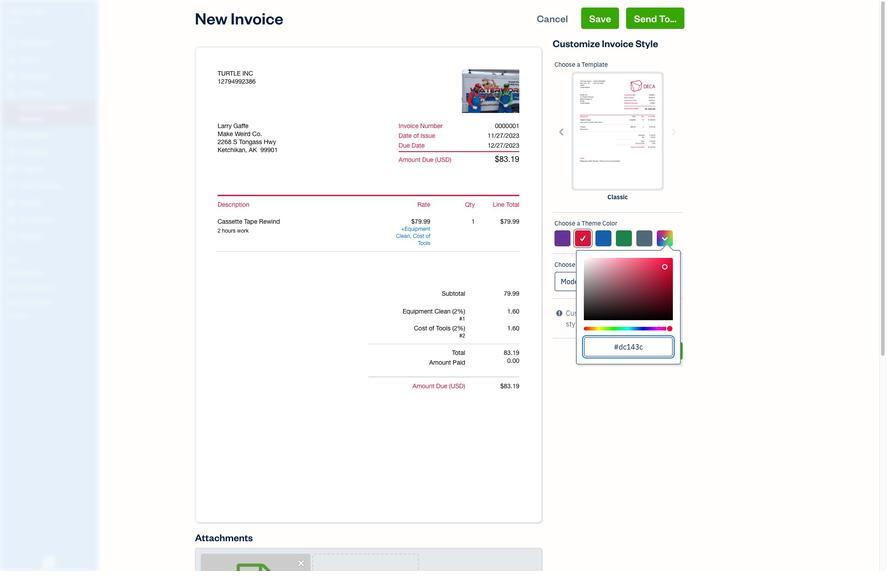 Task type: describe. For each thing, give the bounding box(es) containing it.
send
[[634, 12, 657, 24]]

0 vertical spatial of
[[414, 132, 419, 139]]

new invoice
[[195, 8, 284, 28]]

a for theme
[[577, 220, 580, 228]]

save
[[590, 12, 611, 24]]

dashboard image
[[6, 39, 16, 48]]

send to...
[[634, 12, 677, 24]]

choose a font element
[[553, 254, 683, 299]]

send to... button
[[626, 8, 685, 29]]

ketchikan,
[[218, 146, 247, 154]]

0 horizontal spatial usd
[[437, 156, 450, 163]]

equipment for equipment clean (2%) # 1 cost of tools (2%) # 2
[[403, 308, 433, 315]]

Issue date in MM/DD/YYYY format text field
[[462, 132, 527, 139]]

issue
[[421, 132, 435, 139]]

theme
[[582, 220, 601, 228]]

0 vertical spatial amount
[[399, 156, 421, 163]]

0.00
[[507, 358, 520, 365]]

project image
[[6, 165, 16, 174]]

style
[[636, 37, 658, 49]]

of inside , cost of tools
[[426, 233, 431, 240]]

bank connections image
[[7, 298, 95, 305]]

rate
[[418, 201, 431, 208]]

description
[[218, 201, 249, 208]]

total amount paid
[[429, 350, 465, 366]]

hwy
[[264, 138, 276, 146]]

2 # from the top
[[460, 333, 462, 339]]

cost inside equipment clean (2%) # 1 cost of tools (2%) # 2
[[414, 325, 427, 332]]

Enter an Invoice # text field
[[495, 122, 520, 130]]

a for font
[[577, 261, 580, 269]]

apps image
[[7, 256, 95, 263]]

font
[[582, 261, 594, 269]]

date of issue
[[399, 132, 435, 139]]

equipment clean
[[396, 226, 431, 240]]

all
[[594, 320, 601, 329]]

choose a template
[[555, 61, 608, 69]]

tools inside equipment clean (2%) # 1 cost of tools (2%) # 2
[[436, 325, 451, 332]]

chart image
[[6, 216, 16, 225]]

1 vertical spatial cancel button
[[553, 342, 642, 360]]

83.19 0.00
[[504, 350, 520, 365]]

2 (2%) from the top
[[453, 325, 465, 332]]

and
[[634, 309, 646, 318]]

clean for equipment clean (2%) # 1 cost of tools (2%) # 2
[[435, 308, 451, 315]]

customize invoice style
[[553, 37, 658, 49]]

gaffe
[[234, 122, 249, 130]]

image
[[484, 88, 501, 96]]

1 horizontal spatial due
[[422, 156, 434, 163]]

83.19
[[504, 350, 520, 357]]

0 vertical spatial $83.19
[[495, 155, 520, 164]]

customize for customize invoice style
[[553, 37, 600, 49]]

invoice image
[[6, 89, 16, 98]]

freshbooks image
[[42, 557, 56, 568]]

cancel for the topmost cancel button
[[537, 12, 568, 24]]

attachments
[[195, 532, 253, 544]]

paid
[[453, 359, 465, 366]]

12794992386
[[218, 78, 256, 85]]

choose a theme color element
[[553, 213, 683, 365]]

0 horizontal spatial )
[[450, 156, 452, 163]]

logo
[[617, 309, 632, 318]]

choose a theme color
[[555, 220, 618, 228]]

s
[[233, 138, 237, 146]]

Enter an Item Description text field
[[218, 228, 386, 235]]

inc for turtle inc 12794992386
[[243, 70, 253, 77]]

2 vertical spatial amount
[[413, 383, 435, 390]]

new
[[195, 8, 228, 28]]

here link
[[632, 320, 646, 329]]

custom image
[[661, 233, 669, 244]]

0 vertical spatial total
[[506, 201, 520, 208]]

Item Rate (USD) text field
[[411, 218, 431, 225]]

2
[[462, 333, 465, 339]]

of inside equipment clean (2%) # 1 cost of tools (2%) # 2
[[429, 325, 435, 332]]

0 horizontal spatial due
[[399, 142, 410, 149]]

number
[[420, 122, 443, 130]]

1 1.60 from the top
[[507, 308, 520, 315]]

cancel for bottom cancel button
[[585, 346, 611, 356]]

1
[[462, 316, 465, 322]]

12/27/2023 button
[[481, 142, 527, 150]]

79.99
[[504, 290, 520, 297]]

invoice inside customize your logo and invoice style for all invoices
[[648, 309, 671, 318]]



Task type: vqa. For each thing, say whether or not it's contained in the screenshot.
"$0.00"
no



Task type: locate. For each thing, give the bounding box(es) containing it.
0 vertical spatial 1.60
[[507, 308, 520, 315]]

customize up for
[[566, 309, 600, 318]]

date down date of issue
[[412, 142, 425, 149]]

a left font
[[577, 261, 580, 269]]

choose for choose a template
[[555, 61, 576, 69]]

1 vertical spatial $83.19
[[501, 383, 520, 390]]

0 vertical spatial choose
[[555, 61, 576, 69]]

tongass
[[239, 138, 262, 146]]

,
[[410, 233, 412, 240]]

clean down subtotal
[[435, 308, 451, 315]]

inc for turtle inc owner
[[34, 8, 47, 17]]

amount down due date
[[399, 156, 421, 163]]

clean down + at the left of page
[[396, 233, 410, 240]]

0 vertical spatial )
[[450, 156, 452, 163]]

0 vertical spatial date
[[399, 132, 412, 139]]

1 horizontal spatial )
[[464, 383, 465, 390]]

clean
[[396, 233, 410, 240], [435, 308, 451, 315]]

customize your logo and invoice style for all invoices
[[566, 309, 671, 329]]

usd
[[437, 156, 450, 163], [451, 383, 464, 390]]

payment image
[[6, 131, 16, 140]]

total right line
[[506, 201, 520, 208]]

invoice
[[231, 8, 284, 28], [602, 37, 634, 49], [399, 122, 419, 130], [648, 309, 671, 318]]

1 vertical spatial )
[[464, 383, 465, 390]]

amount inside total amount paid
[[429, 359, 451, 366]]

0 vertical spatial #
[[460, 316, 462, 322]]

turtle inc 12794992386
[[218, 70, 256, 85]]

subtotal
[[442, 290, 465, 297]]

1 (2%) from the top
[[453, 308, 465, 315]]

a inside choose a template "element"
[[577, 61, 580, 69]]

1 horizontal spatial total
[[506, 201, 520, 208]]

customize inside customize your logo and invoice style for all invoices
[[566, 309, 600, 318]]

1 vertical spatial due
[[422, 156, 434, 163]]

cancel
[[537, 12, 568, 24], [585, 346, 611, 356]]

0 vertical spatial due
[[399, 142, 410, 149]]

1 horizontal spatial inc
[[243, 70, 253, 77]]

classic
[[608, 193, 628, 201]]

1 # from the top
[[460, 316, 462, 322]]

1 horizontal spatial tools
[[436, 325, 451, 332]]

inc inside the turtle inc owner
[[34, 8, 47, 17]]

a inside choose a font element
[[577, 261, 580, 269]]

#
[[460, 316, 462, 322], [460, 333, 462, 339]]

next image
[[669, 127, 679, 137]]

(2%) up 1
[[453, 308, 465, 315]]

equipment inside equipment clean
[[405, 226, 431, 232]]

0 vertical spatial cancel
[[537, 12, 568, 24]]

date up due date
[[399, 132, 412, 139]]

clean inside equipment clean
[[396, 233, 410, 240]]

amount due ( usd ) down total amount paid
[[413, 383, 465, 390]]

2 choose from the top
[[555, 220, 576, 228]]

Enter an Item Name text field
[[218, 218, 386, 226]]

2 1.60 from the top
[[507, 325, 520, 332]]

2 horizontal spatial due
[[436, 383, 448, 390]]

of up total amount paid
[[429, 325, 435, 332]]

0 vertical spatial cost
[[413, 233, 424, 240]]

0 vertical spatial cancel button
[[529, 8, 576, 29]]

(
[[435, 156, 437, 163], [449, 383, 451, 390]]

date
[[399, 132, 412, 139], [412, 142, 425, 149]]

main element
[[0, 0, 120, 572]]

1.60 down 79.99 at right
[[507, 308, 520, 315]]

0 horizontal spatial total
[[452, 350, 465, 357]]

invoice number
[[399, 122, 443, 130]]

2268
[[218, 138, 232, 146]]

12/27/2023
[[488, 142, 520, 149]]

due down total amount paid
[[436, 383, 448, 390]]

1 vertical spatial customize
[[566, 309, 600, 318]]

1 vertical spatial 1.60
[[507, 325, 520, 332]]

0 vertical spatial a
[[577, 61, 580, 69]]

due date
[[399, 142, 425, 149]]

amount down total amount paid
[[413, 383, 435, 390]]

0 vertical spatial inc
[[34, 8, 47, 17]]

previous image
[[557, 127, 567, 137]]

style
[[566, 320, 581, 329]]

0 vertical spatial equipment
[[405, 226, 431, 232]]

(2%)
[[453, 308, 465, 315], [453, 325, 465, 332]]

1.60
[[507, 308, 520, 315], [507, 325, 520, 332]]

$83.19 down 0.00
[[501, 383, 520, 390]]

1 vertical spatial of
[[426, 233, 431, 240]]

equipment clean (2%) # 1 cost of tools (2%) # 2
[[403, 308, 465, 339]]

of
[[414, 132, 419, 139], [426, 233, 431, 240], [429, 325, 435, 332]]

delete attachment image
[[297, 559, 306, 569]]

turtle inside the turtle inc owner
[[7, 8, 33, 17]]

1 vertical spatial turtle
[[218, 70, 241, 77]]

inc
[[34, 8, 47, 17], [243, 70, 253, 77]]

owner
[[7, 18, 24, 24]]

1 horizontal spatial clean
[[435, 308, 451, 315]]

1 vertical spatial cost
[[414, 325, 427, 332]]

expense image
[[6, 148, 16, 157]]

clean inside equipment clean (2%) # 1 cost of tools (2%) # 2
[[435, 308, 451, 315]]

3 choose from the top
[[555, 261, 576, 269]]

delete
[[464, 88, 483, 96]]

choose a template element
[[553, 54, 683, 213]]

0 vertical spatial clean
[[396, 233, 410, 240]]

choose left theme
[[555, 220, 576, 228]]

of up due date
[[414, 132, 419, 139]]

for
[[583, 320, 592, 329]]

turtle inc owner
[[7, 8, 47, 24]]

1 choose from the top
[[555, 61, 576, 69]]

1 a from the top
[[577, 61, 580, 69]]

template
[[582, 61, 608, 69]]

3 a from the top
[[577, 261, 580, 269]]

cost
[[413, 233, 424, 240], [414, 325, 427, 332]]

tools
[[418, 240, 431, 247], [436, 325, 451, 332]]

2 vertical spatial a
[[577, 261, 580, 269]]

Item Quantity text field
[[462, 218, 475, 225]]

0 vertical spatial customize
[[553, 37, 600, 49]]

$83.19 down 12/27/2023
[[495, 155, 520, 164]]

choose inside "element"
[[555, 61, 576, 69]]

client image
[[6, 56, 16, 65]]

choose up the modern
[[555, 261, 576, 269]]

$83.19
[[495, 155, 520, 164], [501, 383, 520, 390]]

1 horizontal spatial usd
[[451, 383, 464, 390]]

1 vertical spatial (
[[449, 383, 451, 390]]

1 horizontal spatial (
[[449, 383, 451, 390]]

turtle up the 12794992386
[[218, 70, 241, 77]]

1 vertical spatial cancel
[[585, 346, 611, 356]]

Line Total (USD) text field
[[500, 218, 520, 225]]

1 vertical spatial amount due ( usd )
[[413, 383, 465, 390]]

equipment inside equipment clean (2%) # 1 cost of tools (2%) # 2
[[403, 308, 433, 315]]

0 vertical spatial usd
[[437, 156, 450, 163]]

to...
[[659, 12, 677, 24]]

a left template
[[577, 61, 580, 69]]

amount due ( usd )
[[399, 156, 452, 163], [413, 383, 465, 390]]

1 horizontal spatial cancel
[[585, 346, 611, 356]]

amount left paid
[[429, 359, 451, 366]]

1 vertical spatial inc
[[243, 70, 253, 77]]

1 vertical spatial total
[[452, 350, 465, 357]]

turtle for turtle inc owner
[[7, 8, 33, 17]]

delete image
[[464, 88, 501, 96]]

1 vertical spatial #
[[460, 333, 462, 339]]

of down item rate (usd) text field
[[426, 233, 431, 240]]

modern
[[561, 277, 586, 286]]

choose for choose a theme color
[[555, 220, 576, 228]]

1.60 up 83.19
[[507, 325, 520, 332]]

# down 1
[[460, 333, 462, 339]]

larry
[[218, 122, 232, 130]]

invoices
[[603, 320, 630, 329]]

timer image
[[6, 182, 16, 191]]

0 vertical spatial amount due ( usd )
[[399, 156, 452, 163]]

Color value field text field
[[584, 338, 673, 357]]

Font field
[[555, 272, 681, 292]]

make
[[218, 130, 233, 138]]

customize
[[553, 37, 600, 49], [566, 309, 600, 318]]

settings image
[[7, 313, 95, 320]]

a
[[577, 61, 580, 69], [577, 220, 580, 228], [577, 261, 580, 269]]

line
[[493, 201, 505, 208]]

inc inside turtle inc 12794992386
[[243, 70, 253, 77]]

amount due ( usd ) down due date
[[399, 156, 452, 163]]

save button
[[582, 8, 619, 29]]

usd down number
[[437, 156, 450, 163]]

choose for choose a font
[[555, 261, 576, 269]]

total
[[506, 201, 520, 208], [452, 350, 465, 357]]

cost inside , cost of tools
[[413, 233, 424, 240]]

( down total amount paid
[[449, 383, 451, 390]]

customize for customize your logo and invoice style for all invoices
[[566, 309, 600, 318]]

amount
[[399, 156, 421, 163], [429, 359, 451, 366], [413, 383, 435, 390]]

a inside choose a theme color 'element'
[[577, 220, 580, 228]]

, cost of tools
[[410, 233, 431, 247]]

due
[[399, 142, 410, 149], [422, 156, 434, 163], [436, 383, 448, 390]]

money image
[[6, 199, 16, 208]]

0 vertical spatial (2%)
[[453, 308, 465, 315]]

report image
[[6, 233, 16, 242]]

team members image
[[7, 270, 95, 277]]

saturation and brightness selector. use up, down, left and right arrow keys to select. application
[[584, 258, 673, 321]]

1 vertical spatial tools
[[436, 325, 451, 332]]

( down issue
[[435, 156, 437, 163]]

a for template
[[577, 61, 580, 69]]

line total
[[493, 201, 520, 208]]

customize up choose a template
[[553, 37, 600, 49]]

tools down equipment clean
[[418, 240, 431, 247]]

+
[[402, 226, 405, 232]]

choose left template
[[555, 61, 576, 69]]

saturation: 91. brightness: 86. image
[[663, 264, 668, 270]]

)
[[450, 156, 452, 163], [464, 383, 465, 390]]

0 horizontal spatial inc
[[34, 8, 47, 17]]

99901
[[261, 146, 278, 154]]

0 horizontal spatial (
[[435, 156, 437, 163]]

due down due date
[[422, 156, 434, 163]]

0 horizontal spatial turtle
[[7, 8, 33, 17]]

2 vertical spatial due
[[436, 383, 448, 390]]

here
[[632, 320, 646, 329]]

done button
[[647, 342, 683, 360]]

exclamationcircle image
[[557, 308, 563, 319]]

# up 2
[[460, 316, 462, 322]]

0 vertical spatial (
[[435, 156, 437, 163]]

2 vertical spatial choose
[[555, 261, 576, 269]]

1 vertical spatial amount
[[429, 359, 451, 366]]

total inside total amount paid
[[452, 350, 465, 357]]

red image
[[579, 233, 587, 244]]

a left theme
[[577, 220, 580, 228]]

1 vertical spatial choose
[[555, 220, 576, 228]]

1 vertical spatial a
[[577, 220, 580, 228]]

1 vertical spatial (2%)
[[453, 325, 465, 332]]

2 a from the top
[[577, 220, 580, 228]]

0 vertical spatial turtle
[[7, 8, 33, 17]]

1 vertical spatial equipment
[[403, 308, 433, 315]]

larry gaffe make weird co. 2268 s tongass hwy ketchikan, ak  99901
[[218, 122, 278, 154]]

1 vertical spatial usd
[[451, 383, 464, 390]]

choose a font
[[555, 261, 594, 269]]

turtle inside turtle inc 12794992386
[[218, 70, 241, 77]]

2 vertical spatial of
[[429, 325, 435, 332]]

1 vertical spatial date
[[412, 142, 425, 149]]

due down date of issue
[[399, 142, 410, 149]]

0 horizontal spatial tools
[[418, 240, 431, 247]]

turtle for turtle inc 12794992386
[[218, 70, 241, 77]]

0 vertical spatial tools
[[418, 240, 431, 247]]

choose
[[555, 61, 576, 69], [555, 220, 576, 228], [555, 261, 576, 269]]

1 vertical spatial clean
[[435, 308, 451, 315]]

estimate image
[[6, 73, 16, 81]]

done
[[656, 346, 675, 356]]

usd down paid
[[451, 383, 464, 390]]

color
[[603, 220, 618, 228]]

equipment
[[405, 226, 431, 232], [403, 308, 433, 315]]

co.
[[252, 130, 262, 138]]

equipment for equipment clean
[[405, 226, 431, 232]]

items and services image
[[7, 284, 95, 291]]

turtle up the owner
[[7, 8, 33, 17]]

qty
[[465, 201, 475, 208]]

cancel button
[[529, 8, 576, 29], [553, 342, 642, 360]]

your
[[601, 309, 616, 318]]

1 horizontal spatial turtle
[[218, 70, 241, 77]]

tools inside , cost of tools
[[418, 240, 431, 247]]

clean for equipment clean
[[396, 233, 410, 240]]

tools up total amount paid
[[436, 325, 451, 332]]

0 horizontal spatial clean
[[396, 233, 410, 240]]

0 horizontal spatial cancel
[[537, 12, 568, 24]]

(2%) up 2
[[453, 325, 465, 332]]

total up paid
[[452, 350, 465, 357]]

weird
[[235, 130, 251, 138]]

choose inside 'element'
[[555, 220, 576, 228]]



